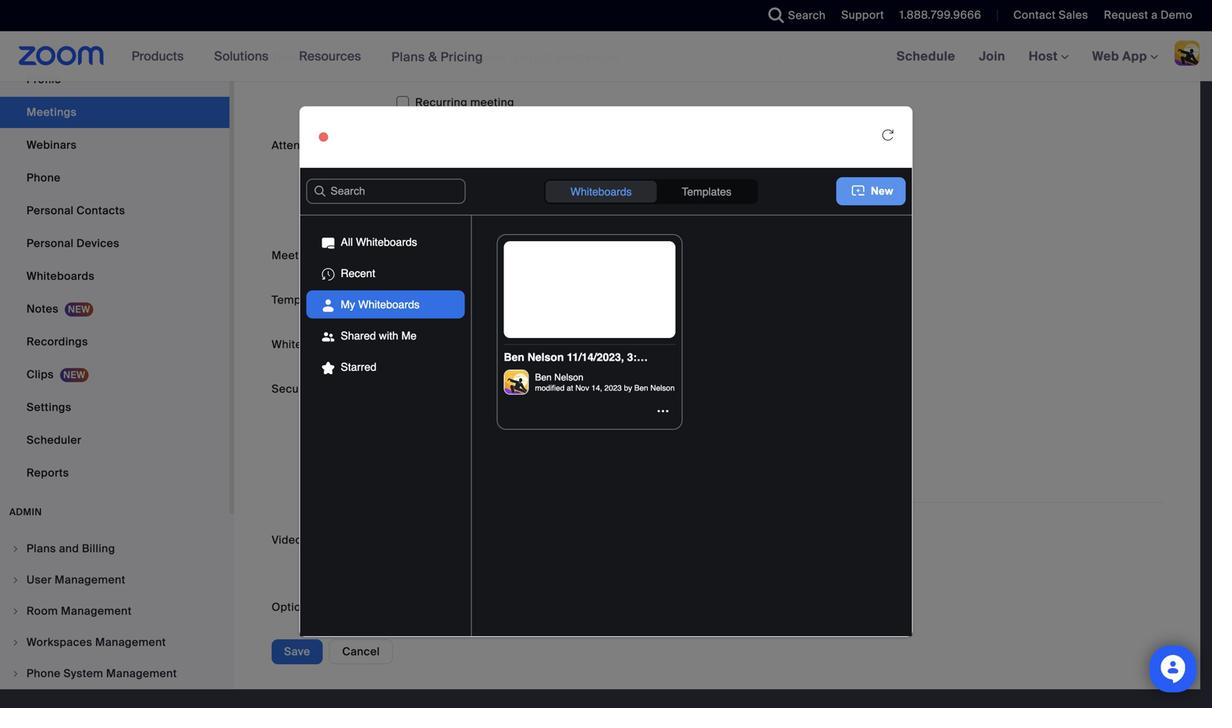 Task type: vqa. For each thing, say whether or not it's contained in the screenshot.
7th menu item from the bottom of the Admin Menu menu
no



Task type: locate. For each thing, give the bounding box(es) containing it.
join
[[979, 48, 1006, 64]]

contact sales link
[[1002, 0, 1093, 31], [1014, 8, 1089, 22]]

meeting
[[535, 171, 579, 186], [649, 192, 693, 206], [272, 248, 316, 263], [632, 248, 676, 263]]

side navigation navigation
[[0, 0, 234, 708]]

and
[[533, 208, 553, 223]]

can right passcode
[[670, 406, 689, 420]]

join right passcode
[[692, 406, 711, 420]]

1.888.799.9666 button
[[889, 0, 986, 31], [900, 8, 982, 22]]

recurring meeting
[[416, 95, 515, 110]]

users down waiting room
[[442, 455, 472, 469]]

0 horizontal spatial chat
[[467, 208, 492, 223]]

only for only users who have the invite link or passcode can join the meeting
[[416, 406, 439, 420]]

added
[[431, 192, 466, 206]]

2 id from the left
[[679, 248, 690, 263]]

request a demo
[[1105, 8, 1193, 22]]

refresh image
[[883, 130, 894, 141]]

can right host
[[587, 455, 607, 469]]

time zone
[[272, 51, 328, 66]]

meeting id
[[272, 248, 330, 263]]

meeting inside option group
[[632, 248, 676, 263]]

request a demo link
[[1093, 0, 1213, 31], [1105, 8, 1193, 22]]

1 users from the top
[[442, 406, 472, 420]]

contact sales link up meetings navigation
[[1014, 8, 1089, 22]]

reports link
[[0, 458, 230, 489]]

only up waiting at the bottom left of page
[[416, 406, 439, 420]]

a
[[1152, 8, 1159, 22]]

personal for personal meeting id 501 725 9583
[[582, 248, 629, 263]]

template
[[272, 293, 321, 307]]

scheduler link
[[0, 425, 230, 456]]

personal devices link
[[0, 228, 230, 259]]

chat down attendees
[[467, 208, 492, 223]]

0 horizontal spatial can
[[587, 455, 607, 469]]

1 horizontal spatial join
[[692, 406, 711, 420]]

host
[[561, 455, 584, 469]]

1 vertical spatial meeting
[[734, 406, 778, 420]]

join
[[692, 406, 711, 420], [610, 455, 629, 469]]

1 horizontal spatial meeting
[[652, 455, 696, 469]]

personal down meeting. at the top of page
[[582, 248, 629, 263]]

2 only from the top
[[416, 455, 439, 469]]

admin menu menu
[[0, 534, 230, 708]]

501
[[693, 248, 712, 263]]

contact
[[1014, 8, 1057, 22]]

users for who
[[442, 406, 472, 420]]

request
[[1105, 8, 1149, 22]]

can
[[670, 406, 689, 420], [587, 455, 607, 469]]

meeting
[[471, 95, 515, 110], [734, 406, 778, 420], [652, 455, 696, 469]]

after
[[556, 208, 581, 223]]

notes
[[27, 302, 59, 317]]

personal menu menu
[[0, 31, 230, 491]]

0 horizontal spatial have
[[499, 406, 525, 420]]

the
[[629, 192, 646, 206], [584, 208, 601, 223], [527, 406, 545, 420], [714, 406, 732, 420], [541, 455, 558, 469], [632, 455, 649, 469]]

2 whiteboard from the left
[[454, 337, 517, 352]]

profile
[[27, 72, 61, 87]]

whiteboard right add
[[454, 337, 517, 352]]

chat
[[582, 171, 607, 186], [467, 208, 492, 223]]

meeting up meeting. at the top of page
[[649, 192, 693, 206]]

0 horizontal spatial whiteboard
[[272, 337, 334, 352]]

cancel button
[[329, 640, 393, 665]]

personal contacts
[[27, 204, 125, 218]]

1 vertical spatial have
[[499, 406, 525, 420]]

personal up whiteboards
[[27, 236, 74, 251]]

only down waiting at the bottom left of page
[[416, 455, 439, 469]]

only
[[416, 406, 439, 420], [416, 455, 439, 469]]

have inside enable continuous meeting chat added attendees will have access to the meeting group chat before and after the meeting.
[[546, 192, 571, 206]]

or
[[600, 406, 611, 420]]

1 only from the top
[[416, 406, 439, 420]]

meeting.
[[604, 208, 651, 223]]

have
[[546, 192, 571, 206], [499, 406, 525, 420]]

0 vertical spatial users
[[442, 406, 472, 420]]

1 id from the left
[[319, 248, 330, 263]]

banner containing schedule
[[0, 31, 1213, 82]]

product information navigation
[[120, 31, 495, 82]]

users up waiting room
[[442, 406, 472, 420]]

whiteboard down template
[[272, 337, 334, 352]]

1.888.799.9666 button up schedule
[[889, 0, 986, 31]]

video
[[272, 533, 302, 548]]

0 vertical spatial only
[[416, 406, 439, 420]]

users
[[442, 406, 472, 420], [442, 455, 472, 469]]

2 vertical spatial meeting
[[652, 455, 696, 469]]

only users who have the invite link or passcode can join the meeting
[[416, 406, 778, 420]]

join right host
[[610, 455, 629, 469]]

time
[[272, 51, 298, 66]]

1 horizontal spatial can
[[670, 406, 689, 420]]

devices
[[77, 236, 120, 251]]

1 horizontal spatial id
[[679, 248, 690, 263]]

1 vertical spatial can
[[587, 455, 607, 469]]

personal inside "link"
[[27, 204, 74, 218]]

save button
[[272, 640, 323, 665]]

1 vertical spatial users
[[442, 455, 472, 469]]

webinars link
[[0, 130, 230, 161]]

contact sales
[[1014, 8, 1089, 22]]

0 horizontal spatial id
[[319, 248, 330, 263]]

who
[[475, 406, 496, 420]]

demo
[[1162, 8, 1193, 22]]

0 horizontal spatial join
[[610, 455, 629, 469]]

schedule
[[897, 48, 956, 64]]

add whiteboard
[[426, 337, 517, 352]]

personal
[[27, 204, 74, 218], [27, 236, 74, 251], [582, 248, 629, 263]]

1 vertical spatial only
[[416, 455, 439, 469]]

have up after
[[546, 192, 571, 206]]

enable continuous meeting chat added attendees will have access to the meeting group chat before and after the meeting.
[[431, 171, 693, 223]]

0 vertical spatial meeting
[[471, 95, 515, 110]]

1 horizontal spatial have
[[546, 192, 571, 206]]

2 horizontal spatial meeting
[[734, 406, 778, 420]]

personal devices
[[27, 236, 120, 251]]

meeting down meeting. at the top of page
[[632, 248, 676, 263]]

cancel
[[343, 645, 380, 659]]

1 horizontal spatial chat
[[582, 171, 607, 186]]

id up template
[[319, 248, 330, 263]]

chat up the access at the top of the page
[[582, 171, 607, 186]]

will
[[526, 192, 543, 206]]

personal inside "meeting id" option group
[[582, 248, 629, 263]]

2 users from the top
[[442, 455, 472, 469]]

id left 501
[[679, 248, 690, 263]]

meeting id option group
[[397, 243, 1164, 268]]

0 vertical spatial have
[[546, 192, 571, 206]]

reports
[[27, 466, 69, 481]]

recurring
[[416, 95, 468, 110]]

notes link
[[0, 294, 230, 325]]

plans & pricing link
[[392, 49, 483, 65], [392, 49, 483, 65]]

1 horizontal spatial whiteboard
[[454, 337, 517, 352]]

support link
[[830, 0, 889, 31], [842, 8, 885, 22]]

0 vertical spatial can
[[670, 406, 689, 420]]

meeting up template
[[272, 248, 316, 263]]

0 horizontal spatial meeting
[[471, 95, 515, 110]]

personal down phone
[[27, 204, 74, 218]]

have right who
[[499, 406, 525, 420]]

zone
[[301, 51, 328, 66]]

clips link
[[0, 359, 230, 391]]

id
[[319, 248, 330, 263], [679, 248, 690, 263]]

banner
[[0, 31, 1213, 82]]

meetings navigation
[[885, 31, 1213, 82]]

generate
[[416, 248, 465, 263]]

0 vertical spatial chat
[[582, 171, 607, 186]]



Task type: describe. For each thing, give the bounding box(es) containing it.
personal for personal devices
[[27, 236, 74, 251]]

clips
[[27, 368, 54, 382]]

personal meeting id 501 725 9583
[[582, 248, 766, 263]]

passcode
[[614, 406, 667, 420]]

add
[[429, 337, 451, 352]]

room
[[458, 432, 490, 447]]

0 vertical spatial join
[[692, 406, 711, 420]]

zoom logo image
[[19, 46, 104, 66]]

generate automatically
[[416, 248, 540, 263]]

waiting
[[416, 432, 455, 447]]

profile link
[[0, 64, 230, 95]]

access
[[574, 192, 612, 206]]

1.888.799.9666
[[900, 8, 982, 22]]

add whiteboard button
[[397, 332, 530, 357]]

whiteboards
[[27, 269, 95, 284]]

personal contacts link
[[0, 195, 230, 227]]

link
[[579, 406, 597, 420]]

schedule link
[[885, 31, 968, 81]]

waiting room
[[416, 432, 490, 447]]

attendees
[[469, 192, 523, 206]]

1 vertical spatial join
[[610, 455, 629, 469]]

phone link
[[0, 163, 230, 194]]

continuous
[[471, 171, 532, 186]]

plans & pricing
[[392, 49, 483, 65]]

plans
[[392, 49, 425, 65]]

have inside the security "group"
[[499, 406, 525, 420]]

admin
[[9, 506, 42, 518]]

support
[[842, 8, 885, 22]]

personal for personal contacts
[[27, 204, 74, 218]]

only for only users admitted by the host can join the meeting
[[416, 455, 439, 469]]

webinars
[[27, 138, 77, 152]]

contacts
[[77, 204, 125, 218]]

recordings
[[27, 335, 88, 349]]

settings link
[[0, 392, 230, 424]]

&
[[429, 49, 438, 65]]

by
[[525, 455, 538, 469]]

only users admitted by the host can join the meeting
[[416, 455, 696, 469]]

attendees
[[272, 138, 327, 153]]

enable
[[431, 171, 468, 186]]

join link
[[968, 31, 1018, 81]]

9583
[[738, 248, 766, 263]]

725
[[715, 248, 735, 263]]

security group
[[397, 377, 1164, 470]]

users for admitted
[[442, 455, 472, 469]]

1.888.799.9666 button up schedule link
[[900, 8, 982, 22]]

home link
[[0, 31, 230, 63]]

to
[[615, 192, 626, 206]]

sales
[[1059, 8, 1089, 22]]

automatically
[[468, 248, 540, 263]]

whiteboard inside button
[[454, 337, 517, 352]]

scheduler
[[27, 433, 82, 448]]

pricing
[[441, 49, 483, 65]]

whiteboards link
[[0, 261, 230, 292]]

admitted
[[475, 455, 523, 469]]

invite
[[548, 406, 576, 420]]

id inside option group
[[679, 248, 690, 263]]

contact sales link up join
[[1002, 0, 1093, 31]]

home
[[27, 40, 59, 54]]

security
[[272, 382, 315, 396]]

group
[[431, 208, 464, 223]]

1 whiteboard from the left
[[272, 337, 334, 352]]

meeting up will
[[535, 171, 579, 186]]

1 vertical spatial chat
[[467, 208, 492, 223]]

settings
[[27, 400, 71, 415]]

save
[[284, 645, 310, 659]]

options
[[272, 600, 314, 615]]

recordings link
[[0, 327, 230, 358]]

phone
[[27, 171, 61, 185]]

before
[[495, 208, 530, 223]]



